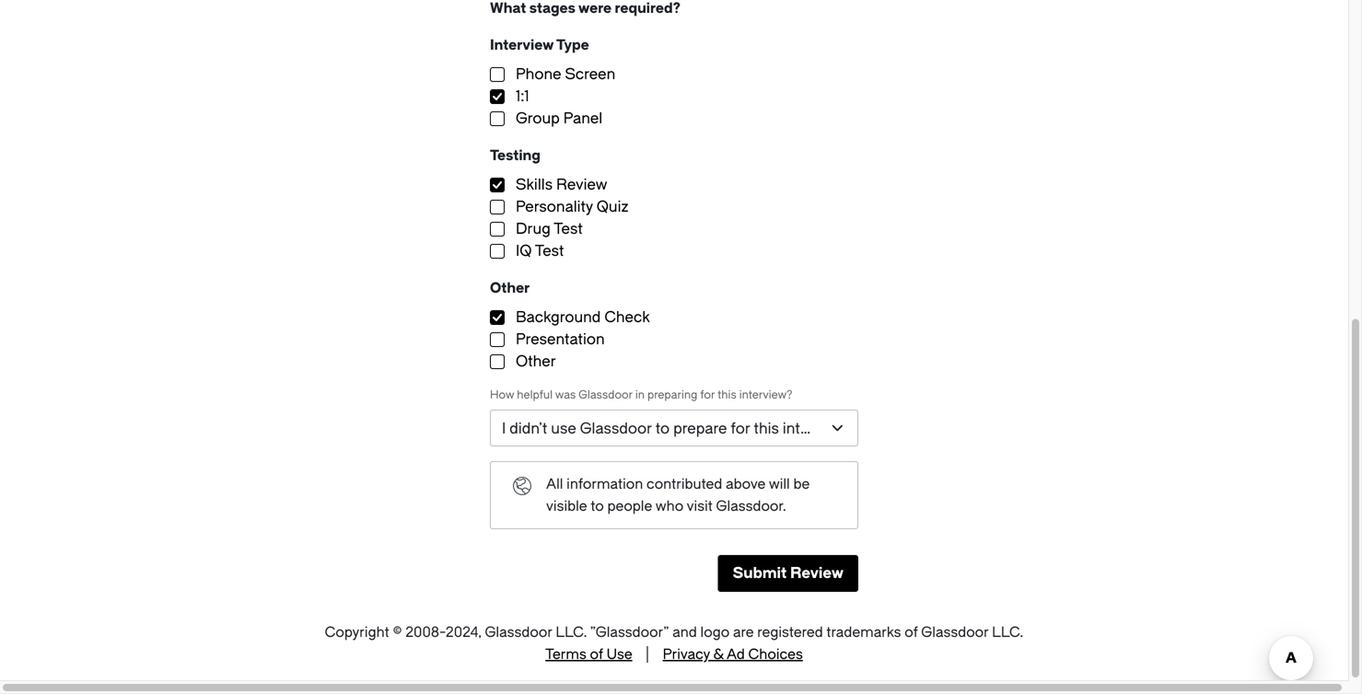 Task type: locate. For each thing, give the bounding box(es) containing it.
review
[[556, 176, 607, 193], [790, 565, 844, 582]]

to down "information"
[[591, 498, 604, 515]]

for up prepare at the bottom of the page
[[700, 389, 715, 402]]

screen
[[565, 66, 616, 83]]

for
[[700, 389, 715, 402], [731, 420, 750, 438]]

i
[[502, 420, 506, 438]]

and
[[673, 625, 697, 641]]

privacy & ad choices
[[663, 647, 803, 663]]

group panel
[[516, 110, 603, 127]]

0 vertical spatial test
[[554, 221, 583, 238]]

terms of use
[[545, 647, 632, 663]]

visit
[[687, 498, 713, 515]]

glassdoor
[[579, 389, 633, 402], [580, 420, 652, 438], [485, 625, 552, 641], [921, 625, 989, 641]]

drug
[[516, 221, 551, 238]]

how
[[490, 389, 514, 402]]

0 vertical spatial of
[[905, 625, 918, 641]]

0 horizontal spatial this
[[718, 389, 737, 402]]

test down personality quiz
[[554, 221, 583, 238]]

to inside all information contributed above will be visible to people who visit glassdoor.
[[591, 498, 604, 515]]

interview
[[490, 37, 554, 53]]

copyright © 2008-2024, glassdoor llc. "glassdoor" and logo are registered trademarks of glassdoor llc.
[[325, 625, 1024, 641]]

prepare
[[673, 420, 727, 438]]

type
[[556, 37, 589, 53]]

0 horizontal spatial review
[[556, 176, 607, 193]]

1 vertical spatial of
[[590, 647, 603, 663]]

registered
[[757, 625, 823, 641]]

0 horizontal spatial to
[[591, 498, 604, 515]]

other
[[490, 280, 530, 297], [516, 353, 556, 370]]

for right prepare at the bottom of the page
[[731, 420, 750, 438]]

was
[[555, 389, 576, 402]]

who
[[656, 498, 684, 515]]

didn't
[[510, 420, 547, 438]]

llc.
[[556, 625, 587, 641], [992, 625, 1024, 641]]

1 horizontal spatial for
[[731, 420, 750, 438]]

to
[[656, 420, 670, 438], [591, 498, 604, 515]]

1 vertical spatial review
[[790, 565, 844, 582]]

of left use
[[590, 647, 603, 663]]

0 vertical spatial this
[[718, 389, 737, 402]]

this for interview?
[[718, 389, 737, 402]]

1 horizontal spatial this
[[754, 420, 779, 438]]

1 llc. from the left
[[556, 625, 587, 641]]

0 vertical spatial for
[[700, 389, 715, 402]]

0 vertical spatial review
[[556, 176, 607, 193]]

iq
[[516, 243, 532, 260]]

above
[[726, 476, 766, 493]]

submit review
[[733, 565, 844, 582]]

what
[[490, 0, 526, 17]]

trademarks
[[827, 625, 901, 641]]

test down drug test
[[535, 243, 564, 260]]

information
[[567, 476, 643, 493]]

review up personality quiz
[[556, 176, 607, 193]]

test for iq test
[[535, 243, 564, 260]]

test
[[554, 221, 583, 238], [535, 243, 564, 260]]

1 horizontal spatial llc.
[[992, 625, 1024, 641]]

in
[[635, 389, 645, 402]]

"glassdoor"
[[590, 625, 669, 641]]

visible
[[546, 498, 587, 515]]

background
[[516, 309, 601, 326]]

1 vertical spatial for
[[731, 420, 750, 438]]

other down presentation
[[516, 353, 556, 370]]

1 horizontal spatial review
[[790, 565, 844, 582]]

submit review button
[[718, 555, 858, 592]]

this left interview?
[[718, 389, 737, 402]]

0 horizontal spatial for
[[700, 389, 715, 402]]

background check
[[516, 309, 650, 326]]

this
[[718, 389, 737, 402], [754, 420, 779, 438]]

to down preparing
[[656, 420, 670, 438]]

were
[[578, 0, 612, 17]]

personality quiz
[[516, 199, 629, 216]]

for for preparing
[[700, 389, 715, 402]]

ad
[[727, 647, 745, 663]]

this down interview?
[[754, 420, 779, 438]]

1:1
[[516, 88, 529, 105]]

review right submit
[[790, 565, 844, 582]]

review inside button
[[790, 565, 844, 582]]

0 horizontal spatial llc.
[[556, 625, 587, 641]]

1 vertical spatial this
[[754, 420, 779, 438]]

helpful
[[517, 389, 553, 402]]

quiz
[[597, 199, 629, 216]]

other down iq
[[490, 280, 530, 297]]

phone screen
[[516, 66, 616, 83]]

privacy
[[663, 647, 710, 663]]

are
[[733, 625, 754, 641]]

skills
[[516, 176, 553, 193]]

skills review
[[516, 176, 607, 193]]

interview?
[[739, 389, 793, 402]]

terms
[[545, 647, 587, 663]]

of right trademarks
[[905, 625, 918, 641]]

glassdoor left in
[[579, 389, 633, 402]]

1 horizontal spatial to
[[656, 420, 670, 438]]

interview
[[783, 420, 846, 438]]

review for submit review
[[790, 565, 844, 582]]

i didn't use glassdoor to prepare for this interview
[[502, 420, 846, 438]]

1 vertical spatial to
[[591, 498, 604, 515]]

terms of use link
[[545, 647, 632, 663]]

&
[[714, 647, 724, 663]]

test for drug test
[[554, 221, 583, 238]]

0 horizontal spatial of
[[590, 647, 603, 663]]

glassdoor down in
[[580, 420, 652, 438]]

1 vertical spatial test
[[535, 243, 564, 260]]

of
[[905, 625, 918, 641], [590, 647, 603, 663]]



Task type: describe. For each thing, give the bounding box(es) containing it.
review for skills review
[[556, 176, 607, 193]]

presentation
[[516, 331, 605, 348]]

contributed
[[647, 476, 722, 493]]

choices
[[748, 647, 803, 663]]

check
[[605, 309, 650, 326]]

glassdoor.
[[716, 498, 786, 515]]

2024,
[[446, 625, 481, 641]]

submit
[[733, 565, 787, 582]]

iq test
[[516, 243, 564, 260]]

use
[[607, 647, 632, 663]]

will
[[769, 476, 790, 493]]

logo
[[701, 625, 730, 641]]

1 vertical spatial other
[[516, 353, 556, 370]]

this for interview
[[754, 420, 779, 438]]

glassdoor right trademarks
[[921, 625, 989, 641]]

for for prepare
[[731, 420, 750, 438]]

be
[[794, 476, 810, 493]]

phone
[[516, 66, 561, 83]]

all
[[546, 476, 563, 493]]

privacy & ad choices link
[[663, 647, 803, 663]]

2 llc. from the left
[[992, 625, 1024, 641]]

what stages were required?
[[490, 0, 681, 17]]

interview type
[[490, 37, 589, 53]]

drug test
[[516, 221, 583, 238]]

people
[[607, 498, 652, 515]]

required?
[[615, 0, 681, 17]]

copyright
[[325, 625, 389, 641]]

personality
[[516, 199, 593, 216]]

1 horizontal spatial of
[[905, 625, 918, 641]]

panel
[[563, 110, 603, 127]]

stages
[[529, 0, 576, 17]]

testing
[[490, 147, 540, 164]]

2008-
[[406, 625, 446, 641]]

how helpful was glassdoor in preparing for this interview?
[[490, 389, 793, 402]]

all information contributed above will be visible to people who visit glassdoor.
[[546, 476, 810, 515]]

use
[[551, 420, 576, 438]]

group
[[516, 110, 560, 127]]

0 vertical spatial to
[[656, 420, 670, 438]]

glassdoor up terms
[[485, 625, 552, 641]]

preparing
[[648, 389, 698, 402]]

©
[[393, 625, 402, 641]]

0 vertical spatial other
[[490, 280, 530, 297]]



Task type: vqa. For each thing, say whether or not it's contained in the screenshot.
the Atlanta, inside the Optometrist Atlanta, GA
no



